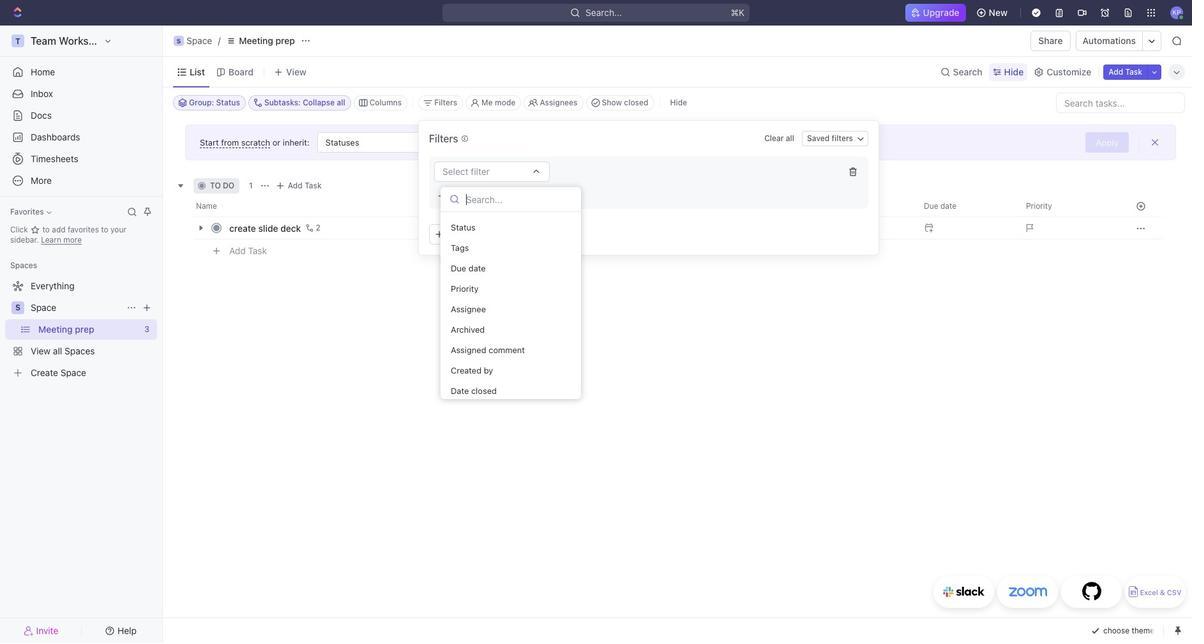 Task type: locate. For each thing, give the bounding box(es) containing it.
add task button
[[1104, 64, 1148, 80], [273, 178, 327, 194], [224, 243, 272, 259]]

add task button up search tasks... text field
[[1104, 64, 1148, 80]]

docs
[[31, 110, 52, 121]]

home link
[[5, 62, 157, 82]]

create
[[229, 223, 256, 233]]

s left '/' on the left of page
[[177, 37, 181, 45]]

nested
[[466, 191, 492, 201]]

comment
[[489, 345, 525, 355]]

s down spaces
[[15, 303, 20, 312]]

1 horizontal spatial add task
[[288, 181, 322, 190]]

due date
[[451, 263, 486, 273]]

1 vertical spatial space
[[31, 302, 56, 313]]

created by
[[451, 365, 494, 375]]

s space /
[[177, 35, 221, 46]]

1 horizontal spatial hide
[[1004, 66, 1024, 77]]

filters
[[832, 133, 853, 143]]

search
[[953, 66, 983, 77]]

0 vertical spatial add task
[[1109, 67, 1142, 76]]

add down create
[[229, 245, 246, 256]]

0 horizontal spatial hide
[[670, 98, 687, 107]]

new button
[[971, 3, 1015, 23]]

space left '/' on the left of page
[[186, 35, 212, 46]]

task up '2'
[[305, 181, 322, 190]]

hide button
[[665, 95, 692, 110]]

1 vertical spatial hide
[[670, 98, 687, 107]]

date closed
[[451, 386, 497, 396]]

1 vertical spatial space, , element
[[11, 301, 24, 314]]

2 horizontal spatial task
[[1126, 67, 1142, 76]]

add up deck
[[288, 181, 303, 190]]

add task button down create
[[224, 243, 272, 259]]

upgrade
[[923, 7, 960, 18]]

prep
[[276, 35, 295, 46]]

create slide deck
[[229, 223, 301, 233]]

all
[[786, 133, 794, 143]]

invite user image
[[23, 625, 34, 636]]

task
[[1126, 67, 1142, 76], [305, 181, 322, 190], [248, 245, 267, 256]]

2 vertical spatial add task
[[229, 245, 267, 256]]

0 vertical spatial hide
[[1004, 66, 1024, 77]]

1 vertical spatial task
[[305, 181, 322, 190]]

space, , element down spaces
[[11, 301, 24, 314]]

add nested filter button
[[434, 188, 516, 204]]

0 vertical spatial s
[[177, 37, 181, 45]]

share button
[[1031, 31, 1071, 51]]

csv
[[1167, 588, 1182, 597]]

status
[[451, 222, 476, 232]]

2 vertical spatial task
[[248, 245, 267, 256]]

list link
[[187, 63, 205, 81]]

0 horizontal spatial s
[[15, 303, 20, 312]]

add
[[1109, 67, 1123, 76], [288, 181, 303, 190], [450, 191, 464, 201], [447, 229, 464, 239], [229, 245, 246, 256]]

s
[[177, 37, 181, 45], [15, 303, 20, 312]]

task down the create slide deck
[[248, 245, 267, 256]]

filter right nested
[[494, 191, 511, 201]]

start
[[200, 137, 219, 147]]

1 vertical spatial add task button
[[273, 178, 327, 194]]

add left nested
[[450, 191, 464, 201]]

1 vertical spatial add task
[[288, 181, 322, 190]]

space down spaces
[[31, 302, 56, 313]]

0 horizontal spatial task
[[248, 245, 267, 256]]

filter for add filter
[[466, 229, 486, 239]]

add task button up deck
[[273, 178, 327, 194]]

s inside navigation
[[15, 303, 20, 312]]

new
[[989, 7, 1008, 18]]

⌘k
[[731, 7, 745, 18]]

docs link
[[5, 105, 157, 126]]

task up search tasks... text field
[[1126, 67, 1142, 76]]

2 vertical spatial filter
[[466, 229, 486, 239]]

0 vertical spatial filter
[[471, 166, 490, 177]]

1 horizontal spatial space, , element
[[174, 36, 184, 46]]

0 vertical spatial space
[[186, 35, 212, 46]]

to left do
[[210, 181, 221, 190]]

automations
[[1083, 35, 1136, 46]]

start from scratch or inherit:
[[200, 137, 310, 147]]

dashboards
[[31, 132, 80, 142]]

filter inside "dropdown button"
[[471, 166, 490, 177]]

2 button
[[304, 222, 322, 234]]

meeting prep link
[[223, 33, 298, 49]]

add
[[52, 225, 66, 234]]

space, , element
[[174, 36, 184, 46], [11, 301, 24, 314]]

2 horizontal spatial to
[[210, 181, 221, 190]]

start from scratch link
[[200, 137, 270, 148]]

learn more
[[41, 235, 82, 245]]

0 horizontal spatial space
[[31, 302, 56, 313]]

invite button
[[5, 622, 77, 640]]

add up tags
[[447, 229, 464, 239]]

filters
[[434, 98, 457, 107]]

filter
[[471, 166, 490, 177], [494, 191, 511, 201], [466, 229, 486, 239]]

to up learn
[[43, 225, 50, 234]]

hide
[[1004, 66, 1024, 77], [670, 98, 687, 107]]

favorites
[[68, 225, 99, 234]]

0 vertical spatial task
[[1126, 67, 1142, 76]]

select filter button
[[434, 162, 550, 182]]

to for add
[[43, 225, 50, 234]]

space, , element inside sidebar navigation
[[11, 301, 24, 314]]

assignees button
[[524, 95, 583, 110]]

clear all button
[[759, 131, 800, 146]]

space
[[186, 35, 212, 46], [31, 302, 56, 313]]

add task up 2 button
[[288, 181, 322, 190]]

closed
[[472, 386, 497, 396]]

s for s space /
[[177, 37, 181, 45]]

0 horizontal spatial to
[[43, 225, 50, 234]]

add task down create
[[229, 245, 267, 256]]

home
[[31, 66, 55, 77]]

add task
[[1109, 67, 1142, 76], [288, 181, 322, 190], [229, 245, 267, 256]]

filter up tags
[[466, 229, 486, 239]]

s inside s space /
[[177, 37, 181, 45]]

spaces
[[10, 261, 37, 270]]

saved filters
[[807, 133, 853, 143]]

1 horizontal spatial task
[[305, 181, 322, 190]]

sidebar navigation
[[0, 26, 163, 643]]

more
[[63, 235, 82, 245]]

to left your on the top left of page
[[101, 225, 108, 234]]

space, , element left '/' on the left of page
[[174, 36, 184, 46]]

1 horizontal spatial s
[[177, 37, 181, 45]]

s for s
[[15, 303, 20, 312]]

invite
[[36, 625, 58, 636]]

1
[[249, 181, 253, 190]]

filter for select filter
[[471, 166, 490, 177]]

add nested filter
[[450, 191, 511, 201]]

1 vertical spatial s
[[15, 303, 20, 312]]

hide button
[[989, 63, 1028, 81]]

to
[[210, 181, 221, 190], [43, 225, 50, 234], [101, 225, 108, 234]]

add task up search tasks... text field
[[1109, 67, 1142, 76]]

0 horizontal spatial add task
[[229, 245, 267, 256]]

filter up add nested filter
[[471, 166, 490, 177]]

0 horizontal spatial space, , element
[[11, 301, 24, 314]]

hide inside hide dropdown button
[[1004, 66, 1024, 77]]

excel & csv
[[1140, 588, 1182, 597]]

due
[[451, 263, 467, 273]]



Task type: describe. For each thing, give the bounding box(es) containing it.
by
[[484, 365, 494, 375]]

Search... text field
[[466, 190, 572, 209]]

/
[[218, 35, 221, 46]]

learn
[[41, 235, 61, 245]]

favorites
[[10, 207, 44, 216]]

select filter
[[443, 166, 490, 177]]

meeting
[[239, 35, 273, 46]]

deck
[[281, 223, 301, 233]]

tags
[[451, 243, 469, 253]]

customize
[[1047, 66, 1092, 77]]

favorites button
[[5, 204, 57, 220]]

share
[[1039, 35, 1063, 46]]

2
[[316, 223, 320, 232]]

date
[[451, 386, 469, 396]]

&
[[1160, 588, 1165, 597]]

learn more link
[[41, 235, 82, 245]]

created
[[451, 365, 482, 375]]

automations button
[[1076, 31, 1142, 50]]

your
[[110, 225, 126, 234]]

board
[[229, 66, 254, 77]]

2 horizontal spatial add task
[[1109, 67, 1142, 76]]

search button
[[937, 63, 986, 81]]

customize button
[[1030, 63, 1095, 81]]

clear all
[[765, 133, 794, 143]]

timesheets link
[[5, 149, 157, 169]]

to add favorites to your sidebar.
[[10, 225, 126, 245]]

board link
[[226, 63, 254, 81]]

search...
[[586, 7, 622, 18]]

excel
[[1140, 588, 1158, 597]]

select
[[443, 166, 469, 177]]

timesheets
[[31, 153, 78, 164]]

Search tasks... text field
[[1057, 93, 1185, 112]]

do
[[223, 181, 234, 190]]

priority
[[451, 283, 479, 294]]

inherit:
[[283, 137, 310, 147]]

1 vertical spatial filter
[[494, 191, 511, 201]]

click
[[10, 225, 30, 234]]

inbox
[[31, 88, 53, 99]]

assignee
[[451, 304, 486, 314]]

or
[[273, 137, 280, 147]]

assigned comment
[[451, 345, 525, 355]]

saved filters button
[[802, 131, 869, 146]]

upgrade link
[[905, 4, 966, 22]]

filters button
[[418, 95, 463, 110]]

assignees
[[540, 98, 578, 107]]

excel & csv link
[[1125, 576, 1186, 608]]

date
[[469, 263, 486, 273]]

1 horizontal spatial space
[[186, 35, 212, 46]]

add down automations button
[[1109, 67, 1123, 76]]

0 vertical spatial space, , element
[[174, 36, 184, 46]]

saved
[[807, 133, 830, 143]]

sidebar.
[[10, 235, 39, 245]]

list
[[190, 66, 205, 77]]

from
[[221, 137, 239, 147]]

1 horizontal spatial to
[[101, 225, 108, 234]]

add filter
[[447, 229, 486, 239]]

add filter button
[[429, 224, 494, 245]]

space link
[[31, 298, 121, 318]]

inbox link
[[5, 84, 157, 104]]

to do
[[210, 181, 234, 190]]

2 vertical spatial add task button
[[224, 243, 272, 259]]

assigned
[[451, 345, 487, 355]]

space inside sidebar navigation
[[31, 302, 56, 313]]

0 vertical spatial add task button
[[1104, 64, 1148, 80]]

archived
[[451, 324, 485, 334]]

slide
[[258, 223, 278, 233]]

to for do
[[210, 181, 221, 190]]

meeting prep
[[239, 35, 295, 46]]

dashboards link
[[5, 127, 157, 148]]

scratch
[[241, 137, 270, 147]]

hide inside hide button
[[670, 98, 687, 107]]



Task type: vqa. For each thing, say whether or not it's contained in the screenshot.
rightmost OBSERVATORY, , ELEMENT
no



